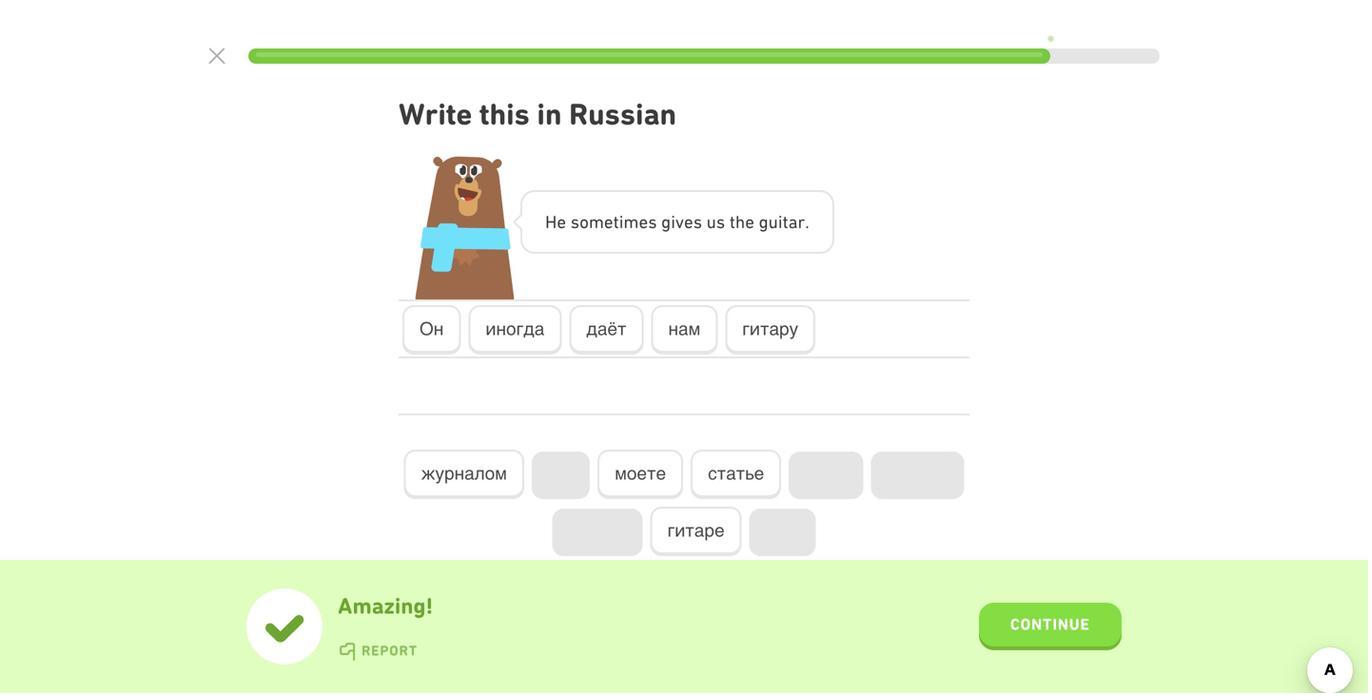 Task type: vqa. For each thing, say whether or not it's contained in the screenshot.
very
no



Task type: locate. For each thing, give the bounding box(es) containing it.
0 horizontal spatial g
[[661, 212, 671, 232]]

2 e from the left
[[604, 212, 613, 232]]

1 horizontal spatial t
[[730, 212, 735, 232]]

1 u from the left
[[707, 212, 716, 232]]

e left o
[[557, 212, 566, 232]]

3 e from the left
[[639, 212, 648, 232]]

1 horizontal spatial u
[[769, 212, 778, 232]]

1 i from the left
[[619, 212, 624, 232]]

g left v
[[661, 212, 671, 232]]

amazing!
[[338, 593, 433, 620]]

0 horizontal spatial m
[[589, 212, 604, 232]]

i left h
[[671, 212, 676, 232]]

u
[[707, 212, 716, 232], [769, 212, 778, 232]]

t left g u i t a r .
[[730, 212, 735, 232]]

g u i t a r .
[[759, 212, 810, 232]]

e left v
[[639, 212, 648, 232]]

1 t from the left
[[613, 212, 619, 232]]

i right o
[[619, 212, 624, 232]]

2 horizontal spatial i
[[778, 212, 783, 232]]

4 s from the left
[[716, 212, 725, 232]]

s right v
[[693, 212, 702, 232]]

нам
[[668, 319, 701, 339]]

i left a
[[778, 212, 783, 232]]

моете button
[[598, 450, 683, 499]]

e left g u i t a r .
[[745, 212, 755, 232]]

t right o
[[613, 212, 619, 232]]

m
[[589, 212, 604, 232], [624, 212, 639, 232]]

0 horizontal spatial i
[[619, 212, 624, 232]]

журналом
[[421, 463, 507, 484]]

1 e from the left
[[557, 212, 566, 232]]

1 horizontal spatial g
[[759, 212, 769, 232]]

1 horizontal spatial i
[[671, 212, 676, 232]]

s
[[571, 212, 580, 232], [648, 212, 657, 232], [693, 212, 702, 232], [716, 212, 725, 232]]

0 horizontal spatial t
[[613, 212, 619, 232]]

u left h
[[707, 212, 716, 232]]

g right t h e
[[759, 212, 769, 232]]

v
[[676, 212, 684, 232]]

this
[[479, 97, 530, 132]]

t
[[613, 212, 619, 232], [730, 212, 735, 232], [783, 212, 788, 232]]

2 horizontal spatial t
[[783, 212, 788, 232]]

1 g from the left
[[661, 212, 671, 232]]

3 t from the left
[[783, 212, 788, 232]]

моете
[[615, 463, 666, 484]]

g
[[661, 212, 671, 232], [759, 212, 769, 232]]

s left h
[[716, 212, 725, 232]]

статье button
[[691, 450, 781, 499]]

s left v
[[648, 212, 657, 232]]

e
[[557, 212, 566, 232], [604, 212, 613, 232], [639, 212, 648, 232], [684, 212, 693, 232], [745, 212, 755, 232]]

гитару button
[[725, 306, 816, 355]]

нам button
[[651, 306, 718, 355]]

u left a
[[769, 212, 778, 232]]

2 m from the left
[[624, 212, 639, 232]]

continue button
[[979, 603, 1122, 651]]

t left 'r'
[[783, 212, 788, 232]]

1 s from the left
[[571, 212, 580, 232]]

e right o
[[604, 212, 613, 232]]

1 horizontal spatial m
[[624, 212, 639, 232]]

0 horizontal spatial u
[[707, 212, 716, 232]]

m right the h
[[589, 212, 604, 232]]

s right the h
[[571, 212, 580, 232]]

m right o
[[624, 212, 639, 232]]

progress bar
[[248, 49, 1160, 64]]

иногда
[[486, 319, 545, 339]]

3 s from the left
[[693, 212, 702, 232]]

он button
[[403, 306, 461, 355]]

i
[[619, 212, 624, 232], [671, 212, 676, 232], [778, 212, 783, 232]]

2 t from the left
[[730, 212, 735, 232]]

write this in russian
[[399, 97, 677, 132]]

он
[[420, 319, 444, 339]]

e left h
[[684, 212, 693, 232]]



Task type: describe. For each thing, give the bounding box(es) containing it.
.
[[805, 212, 810, 232]]

5 e from the left
[[745, 212, 755, 232]]

иногда button
[[468, 306, 562, 355]]

h
[[545, 212, 557, 232]]

h
[[735, 212, 745, 232]]

гитаре button
[[650, 507, 742, 557]]

continue
[[1011, 615, 1090, 634]]

журналом button
[[404, 450, 524, 499]]

1 m from the left
[[589, 212, 604, 232]]

4 e from the left
[[684, 212, 693, 232]]

даёт button
[[569, 306, 644, 355]]

2 i from the left
[[671, 212, 676, 232]]

in
[[537, 97, 562, 132]]

3 i from the left
[[778, 212, 783, 232]]

h e s o m e t i m e s g i v e s u s
[[545, 212, 725, 232]]

даёт
[[586, 319, 627, 339]]

гитаре
[[668, 521, 725, 541]]

a
[[788, 212, 798, 232]]

2 u from the left
[[769, 212, 778, 232]]

t h e
[[730, 212, 755, 232]]

russian
[[569, 97, 677, 132]]

статье
[[708, 463, 764, 484]]

o
[[580, 212, 589, 232]]

гитару
[[742, 319, 798, 339]]

report button
[[338, 643, 418, 662]]

2 g from the left
[[759, 212, 769, 232]]

r
[[798, 212, 805, 232]]

write
[[399, 97, 472, 132]]

report
[[362, 643, 418, 659]]

2 s from the left
[[648, 212, 657, 232]]



